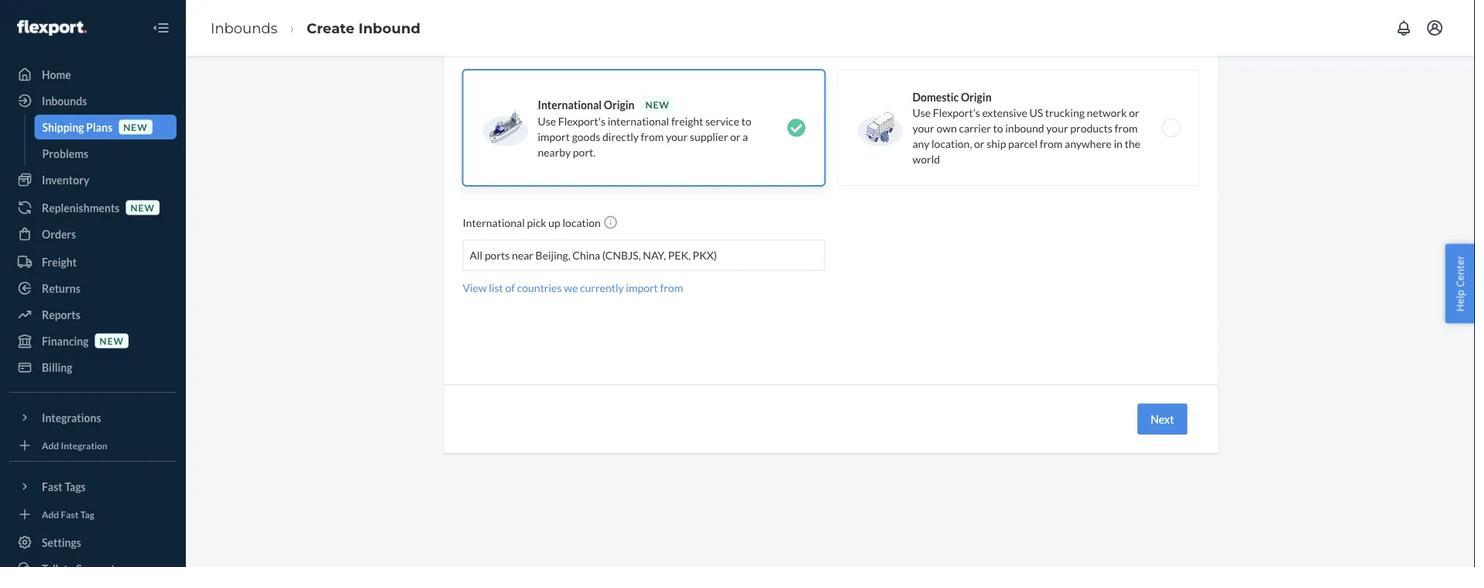 Task type: vqa. For each thing, say whether or not it's contained in the screenshot.
Search "Search Box"
no



Task type: locate. For each thing, give the bounding box(es) containing it.
network
[[1087, 106, 1128, 119]]

financing
[[42, 334, 89, 347]]

location,
[[932, 137, 973, 150]]

help
[[1454, 290, 1468, 312]]

add integration link
[[9, 436, 177, 455]]

None text field
[[470, 248, 719, 263]]

international
[[538, 98, 602, 111], [463, 216, 525, 229]]

settings link
[[9, 530, 177, 555]]

use down domestic
[[913, 106, 931, 119]]

international left pick
[[463, 216, 525, 229]]

origin inside domestic origin use flexport's extensive us trucking network or your own carrier to inbound your products from any location, or ship parcel from anywhere in the world
[[961, 90, 992, 103]]

2 add from the top
[[42, 509, 59, 520]]

0 vertical spatial fast
[[42, 480, 63, 493]]

billing
[[42, 361, 72, 374]]

1 horizontal spatial use
[[913, 106, 931, 119]]

from
[[1115, 121, 1138, 134], [641, 130, 664, 143], [1040, 137, 1063, 150], [660, 281, 683, 294]]

inbound
[[1006, 121, 1045, 134]]

1 vertical spatial inbounds link
[[9, 88, 177, 113]]

returns link
[[9, 276, 177, 301]]

the
[[1125, 137, 1141, 150]]

your inside the use flexport's international freight service to import goods directly from your supplier or a nearby port.
[[666, 130, 688, 143]]

add left integration
[[42, 440, 59, 451]]

or inside the use flexport's international freight service to import goods directly from your supplier or a nearby port.
[[731, 130, 741, 143]]

fast left tags
[[42, 480, 63, 493]]

0 vertical spatial add
[[42, 440, 59, 451]]

close navigation image
[[152, 19, 170, 37]]

inventory
[[42, 173, 89, 186]]

1 vertical spatial international
[[463, 216, 525, 229]]

inbounds link
[[211, 19, 278, 36], [9, 88, 177, 113]]

add
[[42, 440, 59, 451], [42, 509, 59, 520]]

help center
[[1454, 255, 1468, 312]]

your up any
[[913, 121, 935, 134]]

a
[[743, 130, 749, 143]]

inbounds link inside "breadcrumbs" navigation
[[211, 19, 278, 36]]

1 vertical spatial fast
[[61, 509, 79, 520]]

0 horizontal spatial or
[[731, 130, 741, 143]]

international
[[608, 114, 670, 127]]

1 horizontal spatial inbounds link
[[211, 19, 278, 36]]

create
[[307, 19, 355, 36]]

integrations button
[[9, 405, 177, 430]]

next button
[[1138, 404, 1188, 435]]

import inside the use flexport's international freight service to import goods directly from your supplier or a nearby port.
[[538, 130, 570, 143]]

0 horizontal spatial import
[[538, 130, 570, 143]]

directly
[[603, 130, 639, 143]]

1 horizontal spatial import
[[626, 281, 658, 294]]

fast inside 'link'
[[61, 509, 79, 520]]

countries
[[517, 281, 562, 294]]

international origin
[[538, 98, 635, 111]]

from inside view list of countries we currently import from button
[[660, 281, 683, 294]]

origin up international
[[604, 98, 635, 111]]

own
[[937, 121, 957, 134]]

international up flexport's
[[538, 98, 602, 111]]

or right "network"
[[1130, 106, 1140, 119]]

billing link
[[9, 355, 177, 380]]

any
[[913, 137, 930, 150]]

shipping
[[42, 120, 84, 134]]

settings
[[42, 536, 81, 549]]

0 horizontal spatial inbounds link
[[9, 88, 177, 113]]

international for international pick up location
[[463, 216, 525, 229]]

1 add from the top
[[42, 440, 59, 451]]

0 horizontal spatial international
[[463, 216, 525, 229]]

tags
[[65, 480, 86, 493]]

create inbound
[[307, 19, 421, 36]]

import right currently
[[626, 281, 658, 294]]

reports
[[42, 308, 80, 321]]

your
[[913, 121, 935, 134], [1047, 121, 1069, 134], [666, 130, 688, 143]]

breadcrumbs navigation
[[198, 5, 433, 50]]

new for shipping plans
[[123, 121, 148, 132]]

from right currently
[[660, 281, 683, 294]]

new up international
[[646, 99, 670, 110]]

0 horizontal spatial your
[[666, 130, 688, 143]]

from inside the use flexport's international freight service to import goods directly from your supplier or a nearby port.
[[641, 130, 664, 143]]

or
[[1130, 106, 1140, 119], [731, 130, 741, 143], [975, 137, 985, 150]]

0 vertical spatial import
[[538, 130, 570, 143]]

add up settings
[[42, 509, 59, 520]]

use inside domestic origin use flexport's extensive us trucking network or your own carrier to inbound your products from any location, or ship parcel from anywhere in the world
[[913, 106, 931, 119]]

your down the trucking
[[1047, 121, 1069, 134]]

1 horizontal spatial international
[[538, 98, 602, 111]]

fast left the tag
[[61, 509, 79, 520]]

use up nearby
[[538, 114, 556, 127]]

2 horizontal spatial or
[[1130, 106, 1140, 119]]

your down freight
[[666, 130, 688, 143]]

open notifications image
[[1395, 19, 1414, 37]]

fast
[[42, 480, 63, 493], [61, 509, 79, 520]]

0 vertical spatial inbounds link
[[211, 19, 278, 36]]

new up orders 'link' at the left of the page
[[131, 202, 155, 213]]

import inside view list of countries we currently import from button
[[626, 281, 658, 294]]

import for from
[[626, 281, 658, 294]]

to
[[742, 114, 752, 127], [994, 121, 1004, 134]]

0 horizontal spatial use
[[538, 114, 556, 127]]

in
[[1114, 137, 1123, 150]]

fast tags
[[42, 480, 86, 493]]

or down carrier
[[975, 137, 985, 150]]

import up nearby
[[538, 130, 570, 143]]

1 vertical spatial add
[[42, 509, 59, 520]]

port.
[[573, 145, 596, 158]]

replenishments
[[42, 201, 120, 214]]

view list of countries we currently import from button
[[463, 280, 683, 296]]

import
[[538, 130, 570, 143], [626, 281, 658, 294]]

international for international origin
[[538, 98, 602, 111]]

trucking
[[1046, 106, 1085, 119]]

origin for domestic
[[961, 90, 992, 103]]

origin
[[961, 90, 992, 103], [604, 98, 635, 111]]

pick
[[527, 216, 547, 229]]

use
[[913, 106, 931, 119], [538, 114, 556, 127]]

new
[[646, 99, 670, 110], [123, 121, 148, 132], [131, 202, 155, 213], [100, 335, 124, 346]]

1 horizontal spatial origin
[[961, 90, 992, 103]]

1 horizontal spatial to
[[994, 121, 1004, 134]]

from down international
[[641, 130, 664, 143]]

0 vertical spatial inbounds
[[211, 19, 278, 36]]

integration
[[61, 440, 108, 451]]

or left a
[[731, 130, 741, 143]]

new right plans
[[123, 121, 148, 132]]

freight link
[[9, 249, 177, 274]]

to up a
[[742, 114, 752, 127]]

new down reports link
[[100, 335, 124, 346]]

home link
[[9, 62, 177, 87]]

to up ship
[[994, 121, 1004, 134]]

origin up flexport's at the right of the page
[[961, 90, 992, 103]]

1 vertical spatial inbounds
[[42, 94, 87, 107]]

fast tags button
[[9, 474, 177, 499]]

import for goods
[[538, 130, 570, 143]]

0 horizontal spatial origin
[[604, 98, 635, 111]]

add inside 'link'
[[42, 509, 59, 520]]

0 horizontal spatial to
[[742, 114, 752, 127]]

1 vertical spatial import
[[626, 281, 658, 294]]

freight
[[42, 255, 77, 268]]

inbounds
[[211, 19, 278, 36], [42, 94, 87, 107]]

add fast tag link
[[9, 505, 177, 524]]

0 vertical spatial international
[[538, 98, 602, 111]]

supplier
[[690, 130, 729, 143]]

domestic
[[913, 90, 959, 103]]

1 horizontal spatial inbounds
[[211, 19, 278, 36]]

we
[[564, 281, 578, 294]]

orders link
[[9, 222, 177, 246]]

inbounds inside "breadcrumbs" navigation
[[211, 19, 278, 36]]



Task type: describe. For each thing, give the bounding box(es) containing it.
carrier
[[959, 121, 992, 134]]

problems
[[42, 147, 88, 160]]

extensive
[[983, 106, 1028, 119]]

help center button
[[1446, 244, 1476, 323]]

add integration
[[42, 440, 108, 451]]

view
[[463, 281, 487, 294]]

new for replenishments
[[131, 202, 155, 213]]

returns
[[42, 282, 80, 295]]

location
[[563, 216, 601, 229]]

center
[[1454, 255, 1468, 287]]

anywhere
[[1065, 137, 1112, 150]]

new for international origin
[[646, 99, 670, 110]]

parcel
[[1009, 137, 1038, 150]]

orders
[[42, 227, 76, 241]]

flexport logo image
[[17, 20, 87, 36]]

inbound
[[359, 19, 421, 36]]

problems link
[[34, 141, 177, 166]]

check circle image
[[788, 119, 806, 137]]

domestic origin use flexport's extensive us trucking network or your own carrier to inbound your products from any location, or ship parcel from anywhere in the world
[[913, 90, 1141, 165]]

world
[[913, 152, 941, 165]]

goods
[[572, 130, 601, 143]]

1 horizontal spatial your
[[913, 121, 935, 134]]

0 horizontal spatial inbounds
[[42, 94, 87, 107]]

view list of countries we currently import from
[[463, 281, 683, 294]]

home
[[42, 68, 71, 81]]

from up the
[[1115, 121, 1138, 134]]

international pick up location
[[463, 216, 603, 229]]

fast inside dropdown button
[[42, 480, 63, 493]]

use flexport's international freight service to import goods directly from your supplier or a nearby port.
[[538, 114, 752, 158]]

ship
[[987, 137, 1007, 150]]

up
[[549, 216, 561, 229]]

tag
[[80, 509, 94, 520]]

list
[[489, 281, 503, 294]]

open account menu image
[[1426, 19, 1445, 37]]

products
[[1071, 121, 1113, 134]]

1 horizontal spatial or
[[975, 137, 985, 150]]

freight
[[672, 114, 704, 127]]

us
[[1030, 106, 1044, 119]]

add fast tag
[[42, 509, 94, 520]]

service
[[706, 114, 740, 127]]

currently
[[580, 281, 624, 294]]

of
[[506, 281, 515, 294]]

use inside the use flexport's international freight service to import goods directly from your supplier or a nearby port.
[[538, 114, 556, 127]]

flexport's
[[933, 106, 981, 119]]

origin for international
[[604, 98, 635, 111]]

reports link
[[9, 302, 177, 327]]

shipping plans
[[42, 120, 113, 134]]

2 horizontal spatial your
[[1047, 121, 1069, 134]]

create inbound link
[[307, 19, 421, 36]]

add for add fast tag
[[42, 509, 59, 520]]

to inside the use flexport's international freight service to import goods directly from your supplier or a nearby port.
[[742, 114, 752, 127]]

plans
[[86, 120, 113, 134]]

add for add integration
[[42, 440, 59, 451]]

inventory link
[[9, 167, 177, 192]]

integrations
[[42, 411, 101, 424]]

to inside domestic origin use flexport's extensive us trucking network or your own carrier to inbound your products from any location, or ship parcel from anywhere in the world
[[994, 121, 1004, 134]]

next
[[1151, 413, 1175, 426]]

from right parcel
[[1040, 137, 1063, 150]]

nearby
[[538, 145, 571, 158]]

new for financing
[[100, 335, 124, 346]]

flexport's
[[558, 114, 606, 127]]



